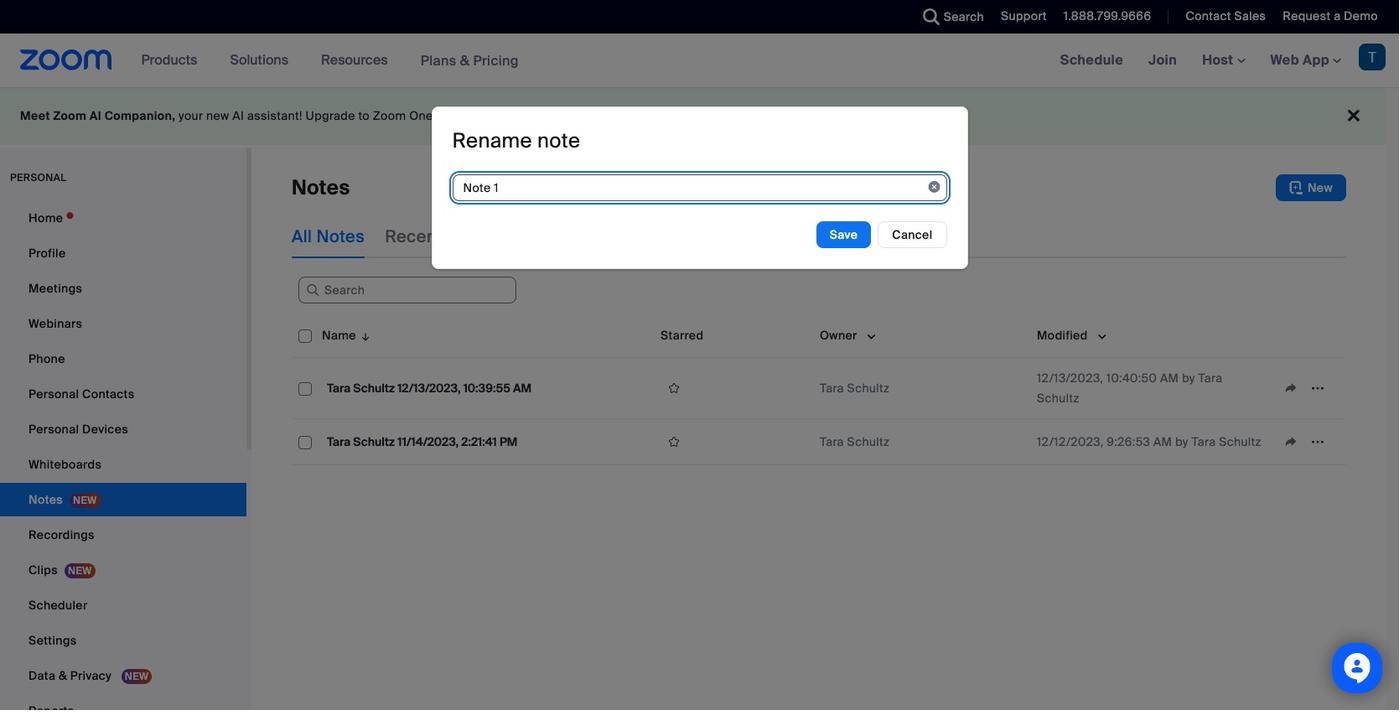 Task type: describe. For each thing, give the bounding box(es) containing it.
data & privacy
[[29, 669, 115, 684]]

schedule
[[1061, 51, 1124, 69]]

meetings
[[29, 281, 82, 296]]

12/13/2023, inside button
[[398, 381, 461, 396]]

contact sales
[[1186, 8, 1267, 23]]

2 to from the left
[[550, 108, 561, 123]]

and
[[459, 108, 480, 123]]

12/12/2023, 9:26:53 am by tara schultz
[[1038, 434, 1262, 450]]

new
[[1308, 180, 1334, 195]]

your
[[179, 108, 203, 123]]

join
[[1149, 51, 1178, 69]]

product information navigation
[[129, 34, 532, 88]]

privacy
[[70, 669, 112, 684]]

meetings navigation
[[1048, 34, 1400, 88]]

application for am
[[661, 376, 807, 401]]

new button
[[1277, 174, 1347, 201]]

webinars link
[[0, 307, 247, 341]]

access
[[505, 108, 547, 123]]

sales
[[1235, 8, 1267, 23]]

1 to from the left
[[359, 108, 370, 123]]

personal
[[10, 171, 67, 185]]

12/13/2023, 10:40:50 am by tara schultz
[[1038, 371, 1223, 406]]

settings
[[29, 633, 77, 648]]

& for pricing
[[460, 52, 470, 69]]

owner
[[820, 328, 858, 343]]

0 vertical spatial notes
[[292, 174, 350, 200]]

12/12/2023,
[[1038, 434, 1104, 450]]

data & privacy link
[[0, 659, 247, 693]]

tara schultz for 12/12/2023,
[[820, 434, 890, 450]]

personal devices
[[29, 422, 128, 437]]

am inside button
[[513, 381, 532, 396]]

application for pm
[[661, 429, 807, 455]]

get
[[484, 108, 502, 123]]

1 ai from the left
[[90, 108, 102, 123]]

no
[[663, 108, 677, 123]]

profile link
[[0, 237, 247, 270]]

personal for personal contacts
[[29, 387, 79, 402]]

& for privacy
[[59, 669, 67, 684]]

recordings
[[29, 528, 95, 543]]

personal devices link
[[0, 413, 247, 446]]

request a demo
[[1284, 8, 1379, 23]]

2 ai from the left
[[233, 108, 244, 123]]

personal for personal devices
[[29, 422, 79, 437]]

pro
[[436, 108, 456, 123]]

3 ai from the left
[[564, 108, 576, 123]]

rename note dialog
[[432, 107, 968, 269]]

plans
[[421, 52, 457, 69]]

clips
[[29, 563, 58, 578]]

save button
[[817, 221, 872, 248]]

pm
[[500, 434, 518, 450]]

scheduler
[[29, 598, 88, 613]]

demo
[[1345, 8, 1379, 23]]

personal contacts link
[[0, 377, 247, 411]]

personal contacts
[[29, 387, 135, 402]]

am for 12/12/2023, 9:26:53 am by tara schultz
[[1154, 434, 1173, 450]]

meetings link
[[0, 272, 247, 305]]

assistant!
[[247, 108, 303, 123]]

webinars
[[29, 316, 82, 331]]

meet zoom ai companion, footer
[[0, 87, 1387, 145]]

trash
[[785, 226, 829, 247]]

1.888.799.9666
[[1064, 8, 1152, 23]]

contact sales link up meetings 'navigation'
[[1186, 8, 1267, 23]]

all
[[292, 226, 312, 247]]

1 zoom from the left
[[53, 108, 87, 123]]



Task type: vqa. For each thing, say whether or not it's contained in the screenshot.
success image
no



Task type: locate. For each thing, give the bounding box(es) containing it.
2 horizontal spatial ai
[[564, 108, 576, 123]]

personal up the whiteboards
[[29, 422, 79, 437]]

a
[[1335, 8, 1342, 23]]

notes
[[292, 174, 350, 200], [317, 226, 365, 247]]

to right upgrade
[[359, 108, 370, 123]]

1.888.799.9666 button
[[1052, 0, 1156, 34], [1064, 8, 1152, 23]]

to up note at the left top of the page
[[550, 108, 561, 123]]

contacts
[[82, 387, 135, 402]]

1 tara schultz from the top
[[820, 381, 890, 396]]

banner containing schedule
[[0, 34, 1400, 88]]

meet zoom ai companion, your new ai assistant! upgrade to zoom one pro and get access to ai companion at no additional cost.
[[20, 108, 771, 123]]

personal down phone
[[29, 387, 79, 402]]

1 horizontal spatial &
[[460, 52, 470, 69]]

2 tara schultz from the top
[[820, 434, 890, 450]]

devices
[[82, 422, 128, 437]]

recent
[[385, 226, 443, 247]]

rename
[[453, 128, 533, 154]]

Note title text field
[[453, 175, 947, 201]]

2:21:41
[[462, 434, 497, 450]]

pricing
[[473, 52, 519, 69]]

12/13/2023,
[[1038, 371, 1104, 386], [398, 381, 461, 396]]

2 personal from the top
[[29, 422, 79, 437]]

data
[[29, 669, 56, 684]]

modified
[[1038, 328, 1088, 343]]

schultz
[[353, 381, 395, 396], [848, 381, 890, 396], [1038, 391, 1080, 406], [353, 434, 395, 450], [848, 434, 890, 450], [1220, 434, 1262, 450]]

0 vertical spatial personal
[[29, 387, 79, 402]]

personal
[[29, 387, 79, 402], [29, 422, 79, 437]]

12/13/2023, down the modified
[[1038, 371, 1104, 386]]

0 horizontal spatial 12/13/2023,
[[398, 381, 461, 396]]

& right data
[[59, 669, 67, 684]]

tara schultz 11/14/2023, 2:21:41 pm button
[[322, 431, 523, 453]]

additional
[[680, 108, 737, 123]]

1 vertical spatial tara schultz
[[820, 434, 890, 450]]

contact sales link up join
[[1174, 0, 1271, 34]]

save
[[830, 227, 858, 242]]

name
[[322, 328, 356, 343]]

support
[[1002, 8, 1047, 23]]

11/14/2023,
[[398, 434, 459, 450]]

am inside 12/13/2023, 10:40:50 am by tara schultz
[[1161, 371, 1180, 386]]

application
[[292, 314, 1360, 478], [661, 376, 807, 401], [661, 429, 807, 455]]

clips link
[[0, 554, 247, 587]]

scheduler link
[[0, 589, 247, 622]]

am right 10:39:55
[[513, 381, 532, 396]]

whiteboards
[[29, 457, 102, 472]]

contact sales link
[[1174, 0, 1271, 34], [1186, 8, 1267, 23]]

am for 12/13/2023, 10:40:50 am by tara schultz
[[1161, 371, 1180, 386]]

&
[[460, 52, 470, 69], [59, 669, 67, 684]]

1 vertical spatial personal
[[29, 422, 79, 437]]

12/13/2023, inside 12/13/2023, 10:40:50 am by tara schultz
[[1038, 371, 1104, 386]]

0 vertical spatial by
[[1183, 371, 1196, 386]]

& inside data & privacy link
[[59, 669, 67, 684]]

ai up note at the left top of the page
[[564, 108, 576, 123]]

starred
[[661, 328, 704, 343]]

0 vertical spatial tara schultz
[[820, 381, 890, 396]]

zoom right meet at the left top
[[53, 108, 87, 123]]

0 horizontal spatial &
[[59, 669, 67, 684]]

plans & pricing
[[421, 52, 519, 69]]

all notes
[[292, 226, 365, 247]]

cancel
[[893, 227, 933, 242]]

0 horizontal spatial zoom
[[53, 108, 87, 123]]

settings link
[[0, 624, 247, 658]]

1 horizontal spatial 12/13/2023,
[[1038, 371, 1104, 386]]

join link
[[1137, 34, 1190, 87]]

by inside 12/13/2023, 10:40:50 am by tara schultz
[[1183, 371, 1196, 386]]

upgrade
[[306, 108, 355, 123]]

& inside product information navigation
[[460, 52, 470, 69]]

12/13/2023, up 11/14/2023,
[[398, 381, 461, 396]]

companion,
[[105, 108, 176, 123]]

Search text field
[[299, 277, 517, 304]]

by
[[1183, 371, 1196, 386], [1176, 434, 1189, 450]]

schedule link
[[1048, 34, 1137, 87]]

phone link
[[0, 342, 247, 376]]

1 horizontal spatial zoom
[[373, 108, 406, 123]]

note
[[538, 128, 581, 154]]

profile
[[29, 246, 66, 261]]

tara schultz for 12/13/2023,
[[820, 381, 890, 396]]

meet
[[20, 108, 50, 123]]

1 vertical spatial &
[[59, 669, 67, 684]]

notes inside tab list
[[317, 226, 365, 247]]

tara schultz 12/13/2023, 10:39:55 am button
[[322, 377, 537, 399]]

by for 9:26:53
[[1176, 434, 1189, 450]]

home link
[[0, 201, 247, 235]]

ai left companion, at left
[[90, 108, 102, 123]]

tara schultz
[[820, 381, 890, 396], [820, 434, 890, 450]]

tara schultz 12/13/2023, 10:39:55 am
[[327, 381, 532, 396]]

banner
[[0, 34, 1400, 88]]

& right plans on the top left
[[460, 52, 470, 69]]

schultz inside 12/13/2023, 10:40:50 am by tara schultz
[[1038, 391, 1080, 406]]

1 horizontal spatial to
[[550, 108, 561, 123]]

2 zoom from the left
[[373, 108, 406, 123]]

support link
[[989, 0, 1052, 34], [1002, 8, 1047, 23]]

arrow down image
[[356, 325, 372, 346]]

phone
[[29, 351, 65, 367]]

recordings link
[[0, 518, 247, 552]]

1 horizontal spatial ai
[[233, 108, 244, 123]]

tara schultz 11/14/2023, 2:21:41 pm
[[327, 434, 518, 450]]

1 vertical spatial by
[[1176, 434, 1189, 450]]

zoom logo image
[[20, 49, 112, 70]]

0 vertical spatial &
[[460, 52, 470, 69]]

0 horizontal spatial ai
[[90, 108, 102, 123]]

1 vertical spatial notes
[[317, 226, 365, 247]]

cost.
[[740, 108, 768, 123]]

by right 9:26:53
[[1176, 434, 1189, 450]]

am right 10:40:50
[[1161, 371, 1180, 386]]

tara
[[1199, 371, 1223, 386], [327, 381, 351, 396], [820, 381, 845, 396], [327, 434, 351, 450], [820, 434, 845, 450], [1192, 434, 1217, 450]]

9:26:53
[[1107, 434, 1151, 450]]

whiteboards link
[[0, 448, 247, 481]]

by right 10:40:50
[[1183, 371, 1196, 386]]

notes up all notes
[[292, 174, 350, 200]]

10:39:55
[[464, 381, 511, 396]]

ai right the new
[[233, 108, 244, 123]]

0 horizontal spatial to
[[359, 108, 370, 123]]

10:40:50
[[1107, 371, 1158, 386]]

cancel button
[[878, 221, 947, 248]]

am right 9:26:53
[[1154, 434, 1173, 450]]

tara inside 12/13/2023, 10:40:50 am by tara schultz
[[1199, 371, 1223, 386]]

personal menu menu
[[0, 201, 247, 710]]

contact
[[1186, 8, 1232, 23]]

1 personal from the top
[[29, 387, 79, 402]]

companion
[[579, 108, 645, 123]]

at
[[648, 108, 659, 123]]

plans & pricing link
[[421, 52, 519, 69], [421, 52, 519, 69]]

home
[[29, 211, 63, 226]]

by for 10:40:50
[[1183, 371, 1196, 386]]

rename note
[[453, 128, 581, 154]]

request
[[1284, 8, 1331, 23]]

application containing name
[[292, 314, 1360, 478]]

zoom left one at left
[[373, 108, 406, 123]]

notes right all
[[317, 226, 365, 247]]

one
[[409, 108, 433, 123]]

new
[[206, 108, 229, 123]]

ai
[[90, 108, 102, 123], [233, 108, 244, 123], [564, 108, 576, 123]]

tabs of all notes page tab list
[[292, 215, 829, 258]]

to
[[359, 108, 370, 123], [550, 108, 561, 123]]



